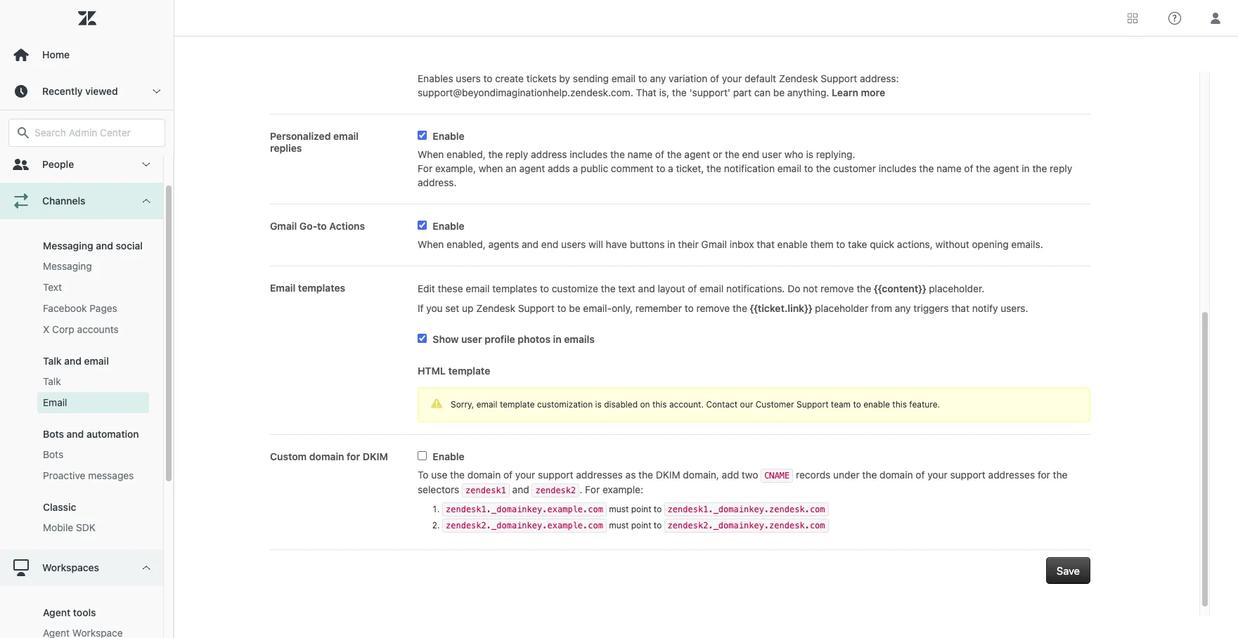 Task type: locate. For each thing, give the bounding box(es) containing it.
mobile
[[43, 522, 73, 534]]

2 talk from the top
[[43, 376, 61, 388]]

facebook pages element
[[43, 302, 117, 316]]

people
[[42, 158, 74, 170]]

messaging for messaging and social
[[43, 240, 93, 252]]

bots and automation element
[[43, 428, 139, 440]]

messaging
[[43, 240, 93, 252], [43, 260, 92, 272]]

messaging up messaging element
[[43, 240, 93, 252]]

tools
[[73, 607, 96, 619]]

viewed
[[85, 85, 118, 97]]

classic
[[43, 502, 76, 514]]

workspaces group
[[0, 587, 163, 639]]

messaging and social element
[[43, 240, 143, 252]]

email
[[84, 355, 109, 367]]

people button
[[0, 146, 163, 183]]

talk up email
[[43, 376, 61, 388]]

proactive
[[43, 470, 85, 482]]

tree
[[0, 146, 174, 639]]

0 vertical spatial messaging
[[43, 240, 93, 252]]

facebook pages
[[43, 302, 117, 314]]

classic element
[[43, 502, 76, 514]]

messages
[[88, 470, 134, 482]]

workspaces
[[42, 562, 99, 574]]

recently viewed button
[[0, 73, 174, 110]]

facebook pages link
[[37, 298, 149, 319]]

proactive messages link
[[37, 466, 149, 487]]

email link
[[37, 393, 149, 414]]

bots up bots element at bottom left
[[43, 428, 64, 440]]

1 messaging from the top
[[43, 240, 93, 252]]

primary element
[[0, 0, 174, 639]]

messaging and social
[[43, 240, 143, 252]]

accounts
[[77, 324, 119, 336]]

talk inside 'link'
[[43, 376, 61, 388]]

text element
[[43, 281, 62, 295]]

channels
[[42, 195, 86, 207]]

none search field inside primary element
[[1, 119, 172, 147]]

1 talk from the top
[[43, 355, 62, 367]]

agent tools
[[43, 607, 96, 619]]

x corp accounts element
[[43, 323, 119, 337]]

0 vertical spatial talk
[[43, 355, 62, 367]]

bots for bots
[[43, 449, 63, 461]]

1 bots from the top
[[43, 428, 64, 440]]

1 vertical spatial bots
[[43, 449, 63, 461]]

text link
[[37, 277, 149, 298]]

2 bots from the top
[[43, 449, 63, 461]]

text
[[43, 281, 62, 293]]

bots up the proactive on the bottom left
[[43, 449, 63, 461]]

user menu image
[[1207, 9, 1225, 27]]

and
[[96, 240, 113, 252], [64, 355, 82, 367], [67, 428, 84, 440]]

messaging inside messaging link
[[43, 260, 92, 272]]

0 vertical spatial bots
[[43, 428, 64, 440]]

bots and automation
[[43, 428, 139, 440]]

None search field
[[1, 119, 172, 147]]

mobile sdk link
[[37, 518, 149, 539]]

messaging up "text"
[[43, 260, 92, 272]]

channels button
[[0, 183, 163, 219]]

1 vertical spatial messaging
[[43, 260, 92, 272]]

talk up talk element
[[43, 355, 62, 367]]

2 messaging from the top
[[43, 260, 92, 272]]

2 tree item from the top
[[0, 550, 163, 639]]

Search Admin Center field
[[34, 127, 156, 139]]

social
[[116, 240, 143, 252]]

bots
[[43, 428, 64, 440], [43, 449, 63, 461]]

0 vertical spatial and
[[96, 240, 113, 252]]

help image
[[1169, 12, 1182, 24]]

talk
[[43, 355, 62, 367], [43, 376, 61, 388]]

1 tree item from the top
[[0, 183, 163, 550]]

x
[[43, 324, 49, 336]]

and up bots link
[[67, 428, 84, 440]]

and left email
[[64, 355, 82, 367]]

tree containing people
[[0, 146, 174, 639]]

1 vertical spatial and
[[64, 355, 82, 367]]

home
[[42, 49, 70, 60]]

talk for talk and email
[[43, 355, 62, 367]]

1 vertical spatial talk
[[43, 376, 61, 388]]

and up messaging link in the left top of the page
[[96, 240, 113, 252]]

2 vertical spatial and
[[67, 428, 84, 440]]

bots element
[[43, 448, 63, 462]]

tree item
[[0, 183, 163, 550], [0, 550, 163, 639]]



Task type: describe. For each thing, give the bounding box(es) containing it.
automation
[[86, 428, 139, 440]]

proactive messages element
[[43, 469, 134, 483]]

messaging element
[[43, 260, 92, 274]]

tree item containing workspaces
[[0, 550, 163, 639]]

mobile sdk element
[[43, 521, 96, 535]]

corp
[[52, 324, 74, 336]]

recently viewed
[[42, 85, 118, 97]]

facebook
[[43, 302, 87, 314]]

messaging for messaging
[[43, 260, 92, 272]]

messaging link
[[37, 256, 149, 277]]

and for messaging
[[96, 240, 113, 252]]

talk link
[[37, 371, 149, 393]]

zendesk products image
[[1128, 13, 1138, 23]]

x corp accounts link
[[37, 319, 149, 340]]

email element
[[43, 396, 67, 410]]

tree inside primary element
[[0, 146, 174, 639]]

bots for bots and automation
[[43, 428, 64, 440]]

pages
[[90, 302, 117, 314]]

talk element
[[43, 375, 61, 389]]

x corp accounts
[[43, 324, 119, 336]]

sdk
[[76, 522, 96, 534]]

home button
[[0, 37, 174, 73]]

mobile sdk
[[43, 522, 96, 534]]

recently
[[42, 85, 83, 97]]

tree item containing channels
[[0, 183, 163, 550]]

talk and email
[[43, 355, 109, 367]]

and for talk
[[64, 355, 82, 367]]

proactive messages
[[43, 470, 134, 482]]

agent workspace element
[[43, 627, 123, 639]]

channels group
[[0, 219, 163, 550]]

email
[[43, 397, 67, 409]]

workspaces button
[[0, 550, 163, 587]]

talk for talk
[[43, 376, 61, 388]]

and for bots
[[67, 428, 84, 440]]

talk and email element
[[43, 355, 109, 367]]

agent tools element
[[43, 607, 96, 619]]

agent
[[43, 607, 70, 619]]

bots link
[[37, 445, 149, 466]]



Task type: vqa. For each thing, say whether or not it's contained in the screenshot.
leftmost Close icon
no



